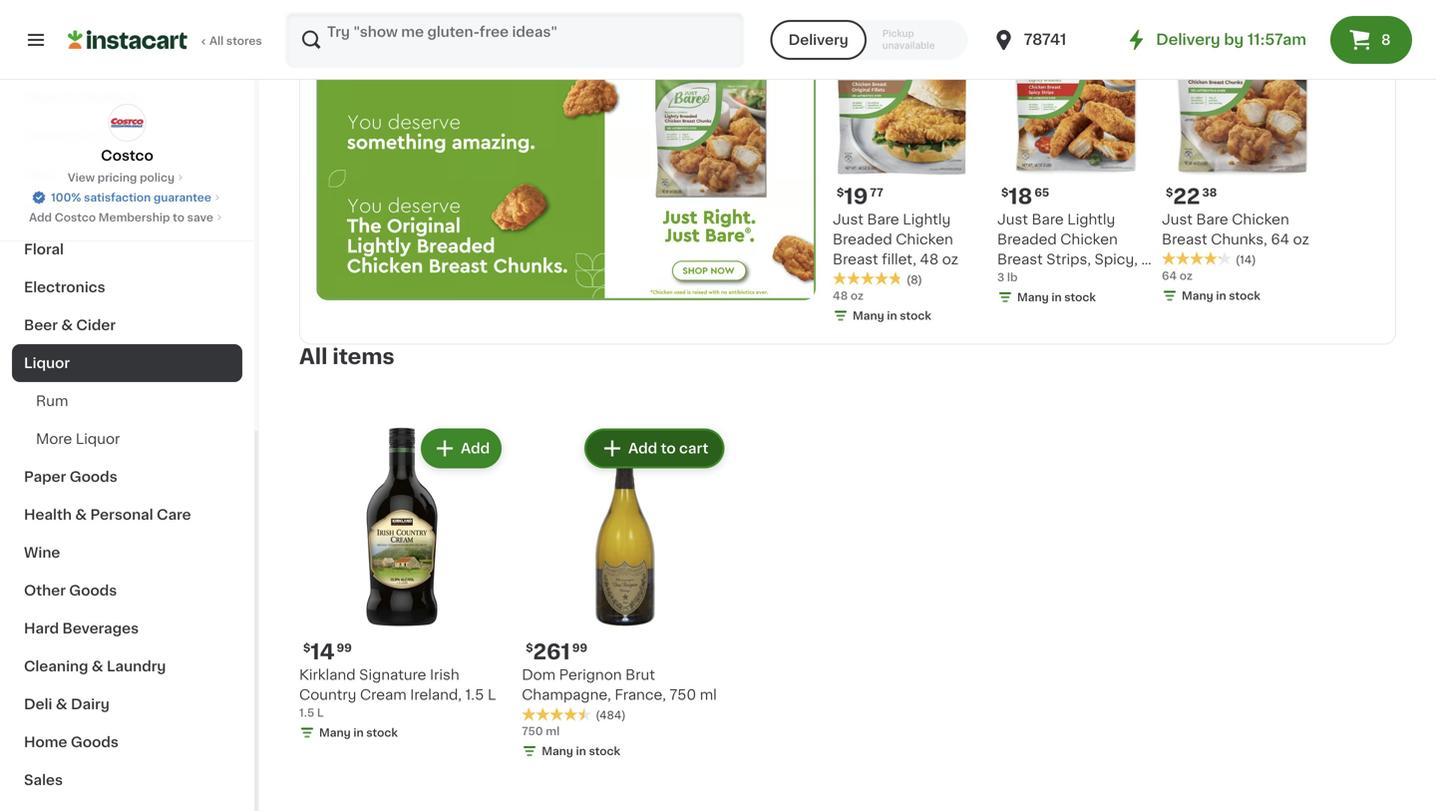 Task type: locate. For each thing, give the bounding box(es) containing it.
many for 261
[[542, 746, 574, 757]]

just down 22
[[1162, 213, 1193, 227]]

breast inside just bare lightly breaded chicken breast strips, spicy, 3 lbs
[[998, 252, 1043, 266]]

0 vertical spatial 750
[[670, 688, 697, 702]]

1 horizontal spatial 3
[[1142, 252, 1151, 266]]

1 just from the left
[[833, 213, 864, 227]]

in for 22
[[1217, 290, 1227, 301]]

chicken up strips,
[[1061, 232, 1118, 246]]

1 vertical spatial 64
[[1162, 270, 1177, 281]]

78741
[[1024, 32, 1067, 47]]

2 horizontal spatial breast
[[1162, 232, 1208, 246]]

64
[[1272, 232, 1290, 246], [1162, 270, 1177, 281]]

8
[[1382, 33, 1391, 47]]

many in stock for 19
[[853, 310, 932, 321]]

product group containing 14
[[299, 425, 506, 745]]

add button for 19
[[907, 25, 984, 61]]

hard beverages link
[[12, 610, 242, 648]]

stock down strips,
[[1065, 292, 1096, 303]]

99 inside $ 14 99
[[337, 643, 352, 654]]

add
[[945, 36, 974, 50], [1109, 36, 1139, 50], [1274, 36, 1303, 50], [29, 212, 52, 223], [461, 442, 490, 456], [629, 442, 658, 456]]

items
[[333, 346, 395, 367]]

l right ireland,
[[488, 688, 496, 702]]

1 vertical spatial to
[[661, 442, 676, 456]]

many in stock down the 750 ml
[[542, 746, 621, 757]]

all left items
[[299, 346, 328, 367]]

to down guarantee
[[173, 212, 185, 223]]

cleaning & laundry link
[[12, 648, 242, 685]]

2 99 from the left
[[572, 643, 588, 654]]

bare down 65
[[1032, 213, 1064, 227]]

breast inside just bare chicken breast chunks, 64 oz
[[1162, 232, 1208, 246]]

stock down (8)
[[900, 310, 932, 321]]

to inside 'link'
[[173, 212, 185, 223]]

1 horizontal spatial all
[[299, 346, 328, 367]]

deli
[[24, 697, 52, 711]]

1.5
[[465, 688, 484, 702], [299, 708, 315, 719]]

3 bare from the left
[[1197, 213, 1229, 227]]

just bare chicken breast chunks, 64 oz
[[1162, 213, 1310, 246]]

breast up lb
[[998, 252, 1043, 266]]

$ left 77
[[837, 187, 844, 198]]

chicken up the chunks,
[[1233, 213, 1290, 227]]

more liquor link
[[12, 420, 242, 458]]

stock for 19
[[900, 310, 932, 321]]

product group containing 18
[[998, 19, 1154, 309]]

14
[[311, 642, 335, 663]]

99 right '14'
[[337, 643, 352, 654]]

chicken up fillet,
[[896, 232, 954, 246]]

0 horizontal spatial chicken
[[896, 232, 954, 246]]

1 lightly from the left
[[903, 213, 951, 227]]

meat & seafood
[[24, 91, 140, 105]]

750 down champagne,
[[522, 726, 543, 737]]

None search field
[[285, 12, 745, 68]]

stock down (484)
[[589, 746, 621, 757]]

many down lb
[[1018, 292, 1049, 303]]

0 horizontal spatial 64
[[1162, 270, 1177, 281]]

oz down just bare chicken breast chunks, 64 oz
[[1180, 270, 1193, 281]]

product group containing 19
[[833, 19, 990, 328]]

0 vertical spatial 64
[[1272, 232, 1290, 246]]

delivery for delivery by 11:57am
[[1157, 32, 1221, 47]]

many in stock down (8)
[[853, 310, 932, 321]]

add to cart
[[629, 442, 709, 456]]

guarantee
[[154, 192, 211, 203]]

2 breaded from the left
[[998, 232, 1057, 246]]

1 vertical spatial goods
[[69, 584, 117, 598]]

3 inside just bare lightly breaded chicken breast strips, spicy, 3 lbs
[[1142, 252, 1151, 266]]

48 down the just bare lightly breaded chicken breast fillet, 48 oz
[[833, 290, 848, 301]]

1 horizontal spatial liquor
[[76, 432, 120, 446]]

1 vertical spatial costco
[[55, 212, 96, 223]]

sales link
[[12, 761, 242, 799]]

0 vertical spatial to
[[173, 212, 185, 223]]

to inside button
[[661, 442, 676, 456]]

delivery inside button
[[789, 33, 849, 47]]

1 horizontal spatial breast
[[998, 252, 1043, 266]]

& right deli
[[56, 697, 67, 711]]

bare down 38
[[1197, 213, 1229, 227]]

liquor right more
[[76, 432, 120, 446]]

paper goods link
[[12, 458, 242, 496]]

sales
[[24, 773, 63, 787]]

0 vertical spatial costco
[[101, 149, 153, 163]]

just inside the just bare lightly breaded chicken breast fillet, 48 oz
[[833, 213, 864, 227]]

1 horizontal spatial 64
[[1272, 232, 1290, 246]]

$ inside $ 261 99
[[526, 643, 533, 654]]

chicken for 18
[[1061, 232, 1118, 246]]

liquor up rum
[[24, 356, 70, 370]]

add button for 18
[[1071, 25, 1148, 61]]

0 vertical spatial 48
[[920, 252, 939, 266]]

stock for 22
[[1230, 290, 1261, 301]]

candy
[[95, 129, 142, 143]]

to left cart
[[661, 442, 676, 456]]

1 horizontal spatial breaded
[[998, 232, 1057, 246]]

costco inside 'link'
[[55, 212, 96, 223]]

0 horizontal spatial breaded
[[833, 232, 893, 246]]

1 vertical spatial ml
[[546, 726, 560, 737]]

bare for 18
[[1032, 213, 1064, 227]]

$ for 14
[[303, 643, 311, 654]]

1 horizontal spatial costco
[[101, 149, 153, 163]]

fillet,
[[882, 252, 917, 266]]

in down fillet,
[[887, 310, 898, 321]]

0 horizontal spatial l
[[317, 708, 324, 719]]

many in stock down strips,
[[1018, 292, 1096, 303]]

1 horizontal spatial 750
[[670, 688, 697, 702]]

2 just from the left
[[998, 213, 1029, 227]]

bare inside just bare chicken breast chunks, 64 oz
[[1197, 213, 1229, 227]]

64 down just bare chicken breast chunks, 64 oz
[[1162, 270, 1177, 281]]

★★★★★
[[1162, 252, 1232, 266], [1162, 252, 1232, 266], [833, 272, 903, 286], [833, 272, 903, 286], [522, 707, 592, 721], [522, 707, 592, 721]]

& for snacks
[[80, 129, 91, 143]]

oz right fillet,
[[943, 252, 959, 266]]

(8)
[[907, 274, 923, 285]]

2 horizontal spatial bare
[[1197, 213, 1229, 227]]

many down the 750 ml
[[542, 746, 574, 757]]

0 horizontal spatial breast
[[833, 252, 879, 266]]

stock down (14)
[[1230, 290, 1261, 301]]

breaded
[[833, 232, 893, 246], [998, 232, 1057, 246]]

just inside just bare chicken breast chunks, 64 oz
[[1162, 213, 1193, 227]]

goods up health & personal care
[[70, 470, 117, 484]]

breaded for 18
[[998, 232, 1057, 246]]

8 button
[[1331, 16, 1413, 64]]

0 horizontal spatial 99
[[337, 643, 352, 654]]

1 vertical spatial 1.5
[[299, 708, 315, 719]]

ml right france,
[[700, 688, 717, 702]]

lightly inside the just bare lightly breaded chicken breast fillet, 48 oz
[[903, 213, 951, 227]]

1 vertical spatial 3
[[998, 272, 1005, 283]]

$ inside $ 14 99
[[303, 643, 311, 654]]

0 horizontal spatial just
[[833, 213, 864, 227]]

$ inside $ 22 38
[[1166, 187, 1174, 198]]

add costco membership to save link
[[29, 210, 225, 226]]

99
[[337, 643, 352, 654], [572, 643, 588, 654]]

lightly for 18
[[1068, 213, 1116, 227]]

breaded up fillet,
[[833, 232, 893, 246]]

1 horizontal spatial delivery
[[1157, 32, 1221, 47]]

$ for 261
[[526, 643, 533, 654]]

& right beer
[[61, 318, 73, 332]]

ml
[[700, 688, 717, 702], [546, 726, 560, 737]]

chicken inside the just bare lightly breaded chicken breast fillet, 48 oz
[[896, 232, 954, 246]]

3 just from the left
[[1162, 213, 1193, 227]]

dom
[[522, 668, 556, 682]]

&
[[64, 91, 76, 105], [80, 129, 91, 143], [61, 318, 73, 332], [75, 508, 87, 522], [92, 660, 103, 674], [56, 697, 67, 711]]

99 inside $ 261 99
[[572, 643, 588, 654]]

0 vertical spatial 3
[[1142, 252, 1151, 266]]

ml down champagne,
[[546, 726, 560, 737]]

1 horizontal spatial l
[[488, 688, 496, 702]]

261
[[533, 642, 570, 663]]

just down 18
[[998, 213, 1029, 227]]

& right meat
[[64, 91, 76, 105]]

cleaning
[[24, 660, 88, 674]]

breaded up lb
[[998, 232, 1057, 246]]

0 horizontal spatial 48
[[833, 290, 848, 301]]

Search field
[[287, 14, 743, 66]]

other
[[24, 584, 66, 598]]

77
[[870, 187, 884, 198]]

bare inside just bare lightly breaded chicken breast strips, spicy, 3 lbs
[[1032, 213, 1064, 227]]

lightly up fillet,
[[903, 213, 951, 227]]

breast up 48 oz
[[833, 252, 879, 266]]

0 vertical spatial 1.5
[[465, 688, 484, 702]]

breaded inside the just bare lightly breaded chicken breast fillet, 48 oz
[[833, 232, 893, 246]]

bare inside the just bare lightly breaded chicken breast fillet, 48 oz
[[868, 213, 900, 227]]

0 horizontal spatial costco
[[55, 212, 96, 223]]

1 vertical spatial l
[[317, 708, 324, 719]]

save
[[187, 212, 213, 223]]

beverages
[[62, 622, 139, 636]]

$ inside $ 18 65
[[1002, 187, 1009, 198]]

2 horizontal spatial just
[[1162, 213, 1193, 227]]

chicken inside just bare lightly breaded chicken breast strips, spicy, 3 lbs
[[1061, 232, 1118, 246]]

oz inside just bare chicken breast chunks, 64 oz
[[1294, 232, 1310, 246]]

lightly inside just bare lightly breaded chicken breast strips, spicy, 3 lbs
[[1068, 213, 1116, 227]]

2 lightly from the left
[[1068, 213, 1116, 227]]

1 horizontal spatial chicken
[[1061, 232, 1118, 246]]

0 horizontal spatial lightly
[[903, 213, 951, 227]]

1 horizontal spatial 1.5
[[465, 688, 484, 702]]

lightly up strips,
[[1068, 213, 1116, 227]]

750 right france,
[[670, 688, 697, 702]]

costco down '100%'
[[55, 212, 96, 223]]

in down champagne,
[[576, 746, 587, 757]]

oz right the chunks,
[[1294, 232, 1310, 246]]

1 horizontal spatial to
[[661, 442, 676, 456]]

in
[[1217, 290, 1227, 301], [1052, 292, 1062, 303], [887, 310, 898, 321], [354, 728, 364, 739], [576, 746, 587, 757]]

1 vertical spatial liquor
[[76, 432, 120, 446]]

2 vertical spatial goods
[[71, 735, 119, 749]]

country
[[299, 688, 357, 702]]

laundry
[[107, 660, 166, 674]]

1 breaded from the left
[[833, 232, 893, 246]]

0 horizontal spatial 750
[[522, 726, 543, 737]]

0 horizontal spatial delivery
[[789, 33, 849, 47]]

more liquor
[[36, 432, 120, 446]]

64 inside just bare chicken breast chunks, 64 oz
[[1272, 232, 1290, 246]]

bare for 19
[[868, 213, 900, 227]]

in down the chunks,
[[1217, 290, 1227, 301]]

l down country
[[317, 708, 324, 719]]

1.5 right ireland,
[[465, 688, 484, 702]]

bare down 77
[[868, 213, 900, 227]]

health
[[24, 508, 72, 522]]

breaded inside just bare lightly breaded chicken breast strips, spicy, 3 lbs
[[998, 232, 1057, 246]]

99 right 261
[[572, 643, 588, 654]]

1 horizontal spatial ml
[[700, 688, 717, 702]]

0 vertical spatial all
[[210, 35, 224, 46]]

$ up dom
[[526, 643, 533, 654]]

seafood
[[79, 91, 140, 105]]

many down country
[[319, 728, 351, 739]]

delivery button
[[771, 20, 867, 60]]

48 up (8)
[[920, 252, 939, 266]]

750
[[670, 688, 697, 702], [522, 726, 543, 737]]

satisfaction
[[84, 192, 151, 203]]

deli & dairy
[[24, 697, 110, 711]]

breast inside the just bare lightly breaded chicken breast fillet, 48 oz
[[833, 252, 879, 266]]

costco down candy
[[101, 149, 153, 163]]

oz inside the just bare lightly breaded chicken breast fillet, 48 oz
[[943, 252, 959, 266]]

just for 18
[[998, 213, 1029, 227]]

instacart logo image
[[68, 28, 188, 52]]

stock for 261
[[589, 746, 621, 757]]

product group
[[833, 19, 990, 328], [998, 19, 1154, 309], [1162, 19, 1319, 308], [299, 425, 506, 745], [522, 425, 729, 764]]

64 right the chunks,
[[1272, 232, 1290, 246]]

all inside all stores link
[[210, 35, 224, 46]]

0 vertical spatial ml
[[700, 688, 717, 702]]

rum link
[[12, 382, 242, 420]]

many down 64 oz
[[1182, 290, 1214, 301]]

delivery by 11:57am link
[[1125, 28, 1307, 52]]

$ 22 38
[[1166, 186, 1218, 207]]

$ up kirkland
[[303, 643, 311, 654]]

kirkland signature irish country cream ireland, 1.5 l 1.5 l
[[299, 668, 496, 719]]

paper goods
[[24, 470, 117, 484]]

wine link
[[12, 534, 242, 572]]

in down strips,
[[1052, 292, 1062, 303]]

goods up beverages
[[69, 584, 117, 598]]

99 for 14
[[337, 643, 352, 654]]

0 vertical spatial l
[[488, 688, 496, 702]]

0 horizontal spatial to
[[173, 212, 185, 223]]

all items
[[299, 346, 395, 367]]

1.5 down country
[[299, 708, 315, 719]]

1 horizontal spatial lightly
[[1068, 213, 1116, 227]]

0 horizontal spatial bare
[[868, 213, 900, 227]]

just down 19
[[833, 213, 864, 227]]

1 horizontal spatial 48
[[920, 252, 939, 266]]

3 right spicy,
[[1142, 252, 1151, 266]]

add button for 14
[[423, 431, 500, 466]]

many in stock down (14)
[[1182, 290, 1261, 301]]

19
[[844, 186, 869, 207]]

1 99 from the left
[[337, 643, 352, 654]]

0 horizontal spatial 3
[[998, 272, 1005, 283]]

just inside just bare lightly breaded chicken breast strips, spicy, 3 lbs
[[998, 213, 1029, 227]]

$ 19 77
[[837, 186, 884, 207]]

& left candy
[[80, 129, 91, 143]]

2 horizontal spatial chicken
[[1233, 213, 1290, 227]]

add inside 'link'
[[29, 212, 52, 223]]

product group containing 22
[[1162, 19, 1319, 308]]

home goods link
[[12, 723, 242, 761]]

liquor link
[[12, 344, 242, 382]]

& right health
[[75, 508, 87, 522]]

3 left lb
[[998, 272, 1005, 283]]

0 vertical spatial liquor
[[24, 356, 70, 370]]

1 bare from the left
[[868, 213, 900, 227]]

0 horizontal spatial all
[[210, 35, 224, 46]]

more
[[36, 432, 72, 446]]

delivery for delivery
[[789, 33, 849, 47]]

in for 19
[[887, 310, 898, 321]]

1 vertical spatial all
[[299, 346, 328, 367]]

chicken
[[1233, 213, 1290, 227], [896, 232, 954, 246], [1061, 232, 1118, 246]]

1 horizontal spatial 99
[[572, 643, 588, 654]]

0 vertical spatial goods
[[70, 470, 117, 484]]

0 horizontal spatial liquor
[[24, 356, 70, 370]]

other goods
[[24, 584, 117, 598]]

1 horizontal spatial bare
[[1032, 213, 1064, 227]]

$ left 38
[[1166, 187, 1174, 198]]

add inside button
[[629, 442, 658, 456]]

other goods link
[[12, 572, 242, 610]]

$ left 65
[[1002, 187, 1009, 198]]

2 bare from the left
[[1032, 213, 1064, 227]]

38
[[1203, 187, 1218, 198]]

add to cart button
[[587, 431, 723, 466]]

service type group
[[771, 20, 968, 60]]

many down 48 oz
[[853, 310, 885, 321]]

all left the stores
[[210, 35, 224, 46]]

$ inside $ 19 77
[[837, 187, 844, 198]]

goods down dairy
[[71, 735, 119, 749]]

& down beverages
[[92, 660, 103, 674]]

1 horizontal spatial just
[[998, 213, 1029, 227]]

baby link
[[12, 193, 242, 230]]

breast up 64 oz
[[1162, 232, 1208, 246]]

many
[[1182, 290, 1214, 301], [1018, 292, 1049, 303], [853, 310, 885, 321], [319, 728, 351, 739], [542, 746, 574, 757]]

membership
[[99, 212, 170, 223]]



Task type: describe. For each thing, give the bounding box(es) containing it.
18
[[1009, 186, 1033, 207]]

0 horizontal spatial 1.5
[[299, 708, 315, 719]]

rum
[[36, 394, 68, 408]]

snacks & candy link
[[12, 117, 242, 155]]

cream
[[360, 688, 407, 702]]

health & personal care link
[[12, 496, 242, 534]]

ml inside dom perignon brut champagne, france, 750 ml
[[700, 688, 717, 702]]

750 ml
[[522, 726, 560, 737]]

cart
[[680, 442, 709, 456]]

22
[[1174, 186, 1201, 207]]

kirkland
[[299, 668, 356, 682]]

product group containing 261
[[522, 425, 729, 764]]

beer
[[24, 318, 58, 332]]

breast for 18
[[998, 252, 1043, 266]]

view pricing policy
[[68, 172, 175, 183]]

pets link
[[12, 155, 242, 193]]

goods for paper goods
[[70, 470, 117, 484]]

$ 18 65
[[1002, 186, 1050, 207]]

$ 261 99
[[526, 642, 588, 663]]

costco logo image
[[108, 104, 146, 142]]

dom perignon brut champagne, france, 750 ml
[[522, 668, 717, 702]]

$ for 22
[[1166, 187, 1174, 198]]

in for 261
[[576, 746, 587, 757]]

view pricing policy link
[[68, 170, 187, 186]]

78741 button
[[992, 12, 1112, 68]]

hard beverages
[[24, 622, 139, 636]]

65
[[1035, 187, 1050, 198]]

many in stock for 22
[[1182, 290, 1261, 301]]

0 horizontal spatial ml
[[546, 726, 560, 737]]

(484)
[[596, 710, 626, 721]]

just bare chicken bites image
[[316, 19, 816, 300]]

goods for other goods
[[69, 584, 117, 598]]

stores
[[226, 35, 262, 46]]

deli & dairy link
[[12, 685, 242, 723]]

lb
[[1008, 272, 1018, 283]]

48 inside the just bare lightly breaded chicken breast fillet, 48 oz
[[920, 252, 939, 266]]

many in stock for 261
[[542, 746, 621, 757]]

3 lb
[[998, 272, 1018, 283]]

add button for 22
[[1236, 25, 1313, 61]]

(14)
[[1236, 254, 1257, 265]]

floral link
[[12, 230, 242, 268]]

beer & cider link
[[12, 306, 242, 344]]

meat & seafood link
[[12, 79, 242, 117]]

lightly for 19
[[903, 213, 951, 227]]

just bare lightly breaded chicken breast fillet, 48 oz
[[833, 213, 959, 266]]

just for 19
[[833, 213, 864, 227]]

100%
[[51, 192, 81, 203]]

electronics
[[24, 280, 105, 294]]

all stores
[[210, 35, 262, 46]]

strips,
[[1047, 252, 1092, 266]]

dairy
[[71, 697, 110, 711]]

chicken inside just bare chicken breast chunks, 64 oz
[[1233, 213, 1290, 227]]

breast for 19
[[833, 252, 879, 266]]

chicken for 19
[[896, 232, 954, 246]]

750 inside dom perignon brut champagne, france, 750 ml
[[670, 688, 697, 702]]

add costco membership to save
[[29, 212, 213, 223]]

snacks & candy
[[24, 129, 142, 143]]

spicy,
[[1095, 252, 1138, 266]]

paper
[[24, 470, 66, 484]]

$ for 18
[[1002, 187, 1009, 198]]

cider
[[76, 318, 116, 332]]

cleaning & laundry
[[24, 660, 166, 674]]

brut
[[626, 668, 655, 682]]

& for meat
[[64, 91, 76, 105]]

baby
[[24, 205, 61, 219]]

home goods
[[24, 735, 119, 749]]

ireland,
[[410, 688, 462, 702]]

care
[[157, 508, 191, 522]]

48 oz
[[833, 290, 864, 301]]

all for all stores
[[210, 35, 224, 46]]

bare for 22
[[1197, 213, 1229, 227]]

99 for 261
[[572, 643, 588, 654]]

personal
[[90, 508, 153, 522]]

& for beer
[[61, 318, 73, 332]]

& for cleaning
[[92, 660, 103, 674]]

breaded for 19
[[833, 232, 893, 246]]

pets
[[24, 167, 56, 181]]

irish
[[430, 668, 460, 682]]

many for 22
[[1182, 290, 1214, 301]]

11:57am
[[1248, 32, 1307, 47]]

many in stock down cream
[[319, 728, 398, 739]]

costco link
[[101, 104, 153, 166]]

goods for home goods
[[71, 735, 119, 749]]

just for 22
[[1162, 213, 1193, 227]]

chunks,
[[1212, 232, 1268, 246]]

france,
[[615, 688, 666, 702]]

wine
[[24, 546, 60, 560]]

lbs
[[998, 272, 1019, 286]]

electronics link
[[12, 268, 242, 306]]

& for health
[[75, 508, 87, 522]]

64 oz
[[1162, 270, 1193, 281]]

hard
[[24, 622, 59, 636]]

meat
[[24, 91, 61, 105]]

stock down cream
[[366, 728, 398, 739]]

floral
[[24, 242, 64, 256]]

1 vertical spatial 750
[[522, 726, 543, 737]]

$ for 19
[[837, 187, 844, 198]]

just bare lightly breaded chicken breast strips, spicy, 3 lbs
[[998, 213, 1151, 286]]

all for all items
[[299, 346, 328, 367]]

in down cream
[[354, 728, 364, 739]]

home
[[24, 735, 67, 749]]

snacks
[[24, 129, 76, 143]]

oz down the just bare lightly breaded chicken breast fillet, 48 oz
[[851, 290, 864, 301]]

& for deli
[[56, 697, 67, 711]]

many for 19
[[853, 310, 885, 321]]

view
[[68, 172, 95, 183]]

health & personal care
[[24, 508, 191, 522]]

1 vertical spatial 48
[[833, 290, 848, 301]]

beer & cider
[[24, 318, 116, 332]]



Task type: vqa. For each thing, say whether or not it's contained in the screenshot.
THE BREADED
yes



